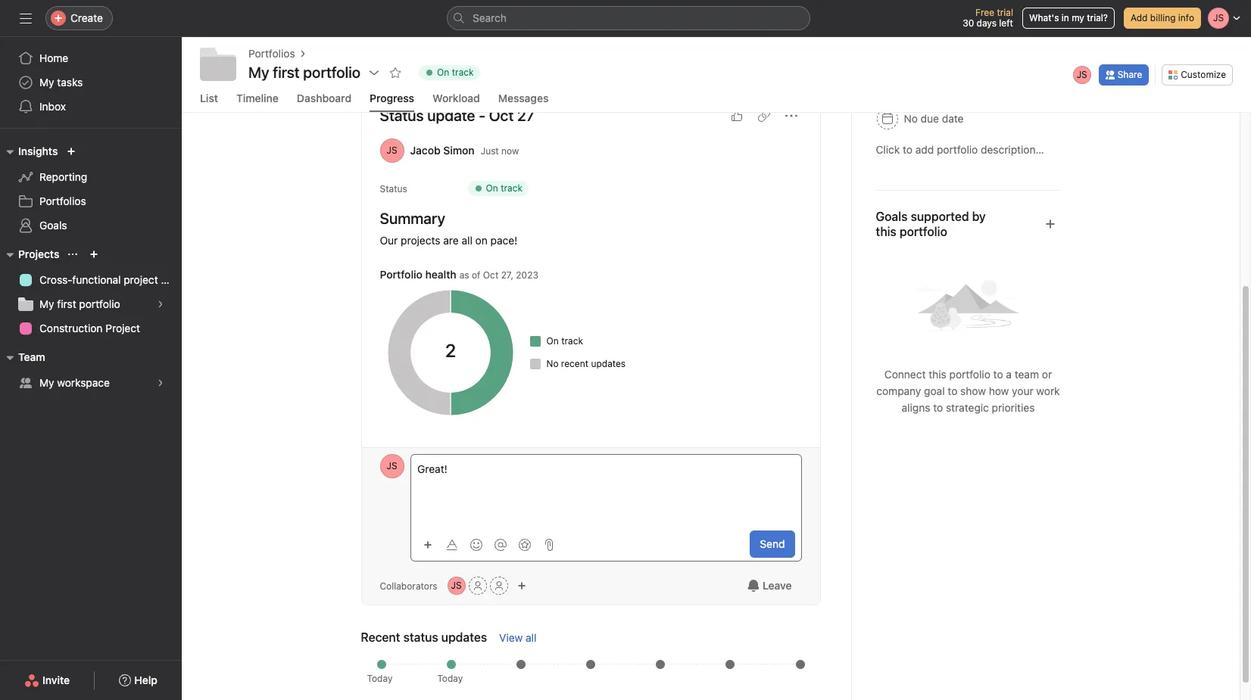 Task type: vqa. For each thing, say whether or not it's contained in the screenshot.
Home link on the top left
yes



Task type: locate. For each thing, give the bounding box(es) containing it.
2 vertical spatial to
[[933, 401, 943, 414]]

my
[[248, 64, 269, 81], [39, 76, 54, 89], [39, 298, 54, 311], [39, 376, 54, 389]]

0 vertical spatial portfolios link
[[248, 45, 295, 62]]

or
[[1042, 368, 1052, 381]]

0 vertical spatial portfolio
[[79, 298, 120, 311]]

on track up recent in the left of the page
[[547, 336, 583, 347]]

view all
[[499, 632, 537, 645]]

my
[[1072, 12, 1085, 23]]

1 horizontal spatial no
[[904, 112, 918, 125]]

portfolios
[[248, 47, 295, 60], [39, 195, 86, 208]]

2 horizontal spatial on track
[[547, 336, 583, 347]]

summary
[[380, 210, 445, 227]]

add parent goal image
[[1044, 218, 1056, 230]]

portfolios down reporting
[[39, 195, 86, 208]]

portfolio for first
[[79, 298, 120, 311]]

my workspace link
[[9, 371, 173, 395]]

0 vertical spatial portfolios
[[248, 47, 295, 60]]

no left recent in the left of the page
[[547, 358, 559, 370]]

pace!
[[491, 234, 518, 247]]

0 horizontal spatial on
[[437, 67, 449, 78]]

0 horizontal spatial goals
[[39, 219, 67, 232]]

goals up the this portfolio
[[876, 210, 908, 223]]

30
[[963, 17, 974, 29]]

team button
[[0, 348, 45, 367]]

0 horizontal spatial portfolios
[[39, 195, 86, 208]]

tasks
[[57, 76, 83, 89]]

portfolio inside 'connect this portfolio to a team or company goal to show how your work aligns to strategic priorities'
[[950, 368, 991, 381]]

toolbar
[[417, 534, 559, 556]]

2 vertical spatial track
[[561, 336, 583, 347]]

jacob
[[410, 144, 441, 157]]

supported
[[911, 210, 969, 223]]

to
[[994, 368, 1003, 381], [948, 385, 958, 398], [933, 401, 943, 414]]

0 likes. click to like this task image
[[731, 110, 743, 122]]

as
[[460, 270, 469, 281]]

see details, my first portfolio image
[[156, 300, 165, 309]]

1 horizontal spatial track
[[501, 183, 523, 194]]

recent status updates
[[361, 631, 487, 645]]

oct inside "portfolio health as of oct 27, 2023"
[[483, 270, 499, 281]]

share
[[1118, 69, 1143, 80]]

create button
[[45, 6, 113, 30]]

what's in my trial? button
[[1023, 8, 1115, 29]]

2 status from the top
[[380, 183, 407, 195]]

portfolios inside insights element
[[39, 195, 86, 208]]

new image
[[67, 147, 76, 156]]

0 vertical spatial status
[[380, 107, 424, 124]]

0 horizontal spatial js button
[[380, 455, 404, 479]]

my first portfolio link
[[9, 292, 173, 317]]

to right goal
[[948, 385, 958, 398]]

0 vertical spatial on
[[437, 67, 449, 78]]

0 vertical spatial oct
[[489, 107, 514, 124]]

plan
[[161, 273, 182, 286]]

a
[[1006, 368, 1012, 381]]

js
[[1077, 69, 1088, 80], [387, 145, 397, 156], [387, 461, 397, 472], [451, 580, 462, 592]]

our
[[380, 234, 398, 247]]

trial
[[997, 7, 1014, 18]]

1 horizontal spatial js button
[[447, 577, 466, 595]]

my tasks link
[[9, 70, 173, 95]]

on track
[[437, 67, 474, 78], [486, 183, 523, 194], [547, 336, 583, 347]]

goals
[[876, 210, 908, 223], [39, 219, 67, 232]]

timeline link
[[236, 92, 279, 112]]

0 horizontal spatial to
[[933, 401, 943, 414]]

goals inside the goals supported by this portfolio
[[876, 210, 908, 223]]

today down recent
[[367, 673, 393, 685]]

on inside popup button
[[437, 67, 449, 78]]

js button down formatting icon
[[447, 577, 466, 595]]

all
[[462, 234, 473, 247], [526, 632, 537, 645]]

update
[[427, 107, 475, 124]]

on track down now
[[486, 183, 523, 194]]

my first portfolio
[[248, 64, 361, 81]]

my inside the projects element
[[39, 298, 54, 311]]

all left on
[[462, 234, 473, 247]]

all right view
[[526, 632, 537, 645]]

customize
[[1181, 69, 1226, 80]]

status up summary on the top of page
[[380, 183, 407, 195]]

js button
[[380, 455, 404, 479], [447, 577, 466, 595]]

1 status from the top
[[380, 107, 424, 124]]

great!
[[417, 463, 447, 476]]

0 vertical spatial no
[[904, 112, 918, 125]]

0 horizontal spatial on track
[[437, 67, 474, 78]]

see details, my workspace image
[[156, 379, 165, 388]]

2 horizontal spatial track
[[561, 336, 583, 347]]

recent
[[561, 358, 589, 370]]

on up no recent updates
[[547, 336, 559, 347]]

my inside "global" element
[[39, 76, 54, 89]]

0 horizontal spatial no
[[547, 358, 559, 370]]

what's in my trial?
[[1029, 12, 1108, 23]]

invite
[[42, 674, 70, 687]]

insights
[[18, 145, 58, 158]]

my for my first portfolio
[[39, 298, 54, 311]]

1 today from the left
[[367, 673, 393, 685]]

on track button
[[412, 62, 487, 83]]

formatting image
[[446, 539, 458, 551]]

my for my workspace
[[39, 376, 54, 389]]

portfolios link down reporting
[[9, 189, 173, 214]]

1 vertical spatial no
[[547, 358, 559, 370]]

js button left great!
[[380, 455, 404, 479]]

track
[[452, 67, 474, 78], [501, 183, 523, 194], [561, 336, 583, 347]]

on down the just
[[486, 183, 498, 194]]

projects button
[[0, 245, 59, 264]]

portfolio
[[79, 298, 120, 311], [950, 368, 991, 381]]

functional
[[72, 273, 121, 286]]

view all button
[[499, 632, 537, 645]]

show
[[961, 385, 986, 398]]

on up workload on the top left
[[437, 67, 449, 78]]

emoji image
[[470, 539, 482, 551]]

0 horizontal spatial portfolio
[[79, 298, 120, 311]]

my down team at the left of page
[[39, 376, 54, 389]]

search
[[473, 11, 507, 24]]

portfolios up my first portfolio
[[248, 47, 295, 60]]

portfolio inside the projects element
[[79, 298, 120, 311]]

1 vertical spatial portfolio
[[950, 368, 991, 381]]

portfolio down cross-functional project plan link
[[79, 298, 120, 311]]

at mention image
[[494, 539, 506, 551]]

0 horizontal spatial track
[[452, 67, 474, 78]]

my for my tasks
[[39, 76, 54, 89]]

projects
[[401, 234, 441, 247]]

show options, current sort, top image
[[68, 250, 78, 259]]

strategic
[[946, 401, 989, 414]]

add to starred image
[[389, 67, 402, 79]]

of
[[472, 270, 481, 281]]

0 horizontal spatial today
[[367, 673, 393, 685]]

cross-functional project plan
[[39, 273, 182, 286]]

track down now
[[501, 183, 523, 194]]

my up 'timeline'
[[248, 64, 269, 81]]

send
[[760, 538, 785, 551]]

1 vertical spatial all
[[526, 632, 537, 645]]

portfolio for this
[[950, 368, 991, 381]]

goal
[[924, 385, 945, 398]]

how
[[989, 385, 1009, 398]]

show options image
[[368, 67, 380, 79]]

1 vertical spatial on
[[486, 183, 498, 194]]

team
[[18, 351, 45, 364]]

track up workload on the top left
[[452, 67, 474, 78]]

my left the 'tasks'
[[39, 76, 54, 89]]

1 horizontal spatial goals
[[876, 210, 908, 223]]

1 horizontal spatial today
[[437, 673, 463, 685]]

1 vertical spatial to
[[948, 385, 958, 398]]

1 vertical spatial on track
[[486, 183, 523, 194]]

track up recent in the left of the page
[[561, 336, 583, 347]]

my left first
[[39, 298, 54, 311]]

to down goal
[[933, 401, 943, 414]]

1 vertical spatial portfolios
[[39, 195, 86, 208]]

2 horizontal spatial on
[[547, 336, 559, 347]]

portfolios link up my first portfolio
[[248, 45, 295, 62]]

1 vertical spatial status
[[380, 183, 407, 195]]

0 vertical spatial on track
[[437, 67, 474, 78]]

1 horizontal spatial all
[[526, 632, 537, 645]]

goals inside insights element
[[39, 219, 67, 232]]

goals up projects
[[39, 219, 67, 232]]

help button
[[109, 667, 167, 695]]

to left a
[[994, 368, 1003, 381]]

2 vertical spatial on
[[547, 336, 559, 347]]

no left due
[[904, 112, 918, 125]]

status down progress
[[380, 107, 424, 124]]

project
[[124, 273, 158, 286]]

my inside teams element
[[39, 376, 54, 389]]

info
[[1179, 12, 1195, 23]]

oct right - at left
[[489, 107, 514, 124]]

jacob simon just now
[[410, 144, 519, 157]]

1 horizontal spatial on
[[486, 183, 498, 194]]

track inside on track popup button
[[452, 67, 474, 78]]

1 vertical spatial portfolios link
[[9, 189, 173, 214]]

today down 'status updates'
[[437, 673, 463, 685]]

portfolio health as of oct 27, 2023
[[380, 268, 539, 281]]

0 vertical spatial track
[[452, 67, 474, 78]]

0 vertical spatial all
[[462, 234, 473, 247]]

insights button
[[0, 142, 58, 161]]

0 horizontal spatial all
[[462, 234, 473, 247]]

portfolio up show
[[950, 368, 991, 381]]

insights element
[[0, 138, 182, 241]]

goals link
[[9, 214, 173, 238]]

help
[[134, 674, 158, 687]]

1 horizontal spatial to
[[948, 385, 958, 398]]

goals for goals
[[39, 219, 67, 232]]

updates
[[591, 358, 626, 370]]

teams element
[[0, 344, 182, 398]]

oct right of
[[483, 270, 499, 281]]

2 horizontal spatial to
[[994, 368, 1003, 381]]

1 horizontal spatial portfolio
[[950, 368, 991, 381]]

work
[[1037, 385, 1060, 398]]

27
[[517, 107, 535, 124]]

1 horizontal spatial portfolios
[[248, 47, 295, 60]]

days
[[977, 17, 997, 29]]

insert an object image
[[423, 541, 432, 550]]

no inside dropdown button
[[904, 112, 918, 125]]

1 vertical spatial oct
[[483, 270, 499, 281]]

on track up workload on the top left
[[437, 67, 474, 78]]

projects
[[18, 248, 59, 261]]

no for no due date
[[904, 112, 918, 125]]



Task type: describe. For each thing, give the bounding box(es) containing it.
add or remove collaborators image
[[517, 582, 526, 591]]

on track inside popup button
[[437, 67, 474, 78]]

-
[[479, 107, 486, 124]]

company
[[877, 385, 921, 398]]

more actions image
[[785, 110, 797, 122]]

reporting link
[[9, 165, 173, 189]]

0 vertical spatial js button
[[380, 455, 404, 479]]

messages
[[498, 92, 549, 105]]

appreciations image
[[519, 539, 531, 551]]

leave button
[[738, 573, 802, 600]]

1 horizontal spatial on track
[[486, 183, 523, 194]]

my for my first portfolio
[[248, 64, 269, 81]]

oct for of
[[483, 270, 499, 281]]

your
[[1012, 385, 1034, 398]]

reporting
[[39, 170, 87, 183]]

attach a file or paste an image image
[[543, 539, 555, 551]]

dashboard
[[297, 92, 352, 105]]

status updates
[[403, 631, 487, 645]]

status for status
[[380, 183, 407, 195]]

1 vertical spatial track
[[501, 183, 523, 194]]

this portfolio
[[876, 225, 948, 239]]

free trial 30 days left
[[963, 7, 1014, 29]]

0 horizontal spatial portfolios link
[[9, 189, 173, 214]]

summary our projects are all on pace!
[[380, 210, 518, 247]]

construction
[[39, 322, 103, 335]]

oct for -
[[489, 107, 514, 124]]

copy link image
[[758, 110, 770, 122]]

0 vertical spatial to
[[994, 368, 1003, 381]]

this
[[929, 368, 947, 381]]

simon
[[443, 144, 475, 157]]

add billing info
[[1131, 12, 1195, 23]]

view
[[499, 632, 523, 645]]

workload
[[433, 92, 480, 105]]

status update - oct 27 link
[[380, 107, 535, 124]]

progress
[[370, 92, 414, 105]]

date
[[942, 112, 964, 125]]

list link
[[200, 92, 218, 112]]

priorities
[[992, 401, 1035, 414]]

trial?
[[1087, 12, 1108, 23]]

first
[[57, 298, 76, 311]]

aligns
[[902, 401, 931, 414]]

connect this portfolio to a team or company goal to show how your work aligns to strategic priorities
[[877, 368, 1060, 414]]

js left share button
[[1077, 69, 1088, 80]]

js left jacob
[[387, 145, 397, 156]]

construction project
[[39, 322, 140, 335]]

hide sidebar image
[[20, 12, 32, 24]]

free
[[976, 7, 995, 18]]

inbox
[[39, 100, 66, 113]]

projects element
[[0, 241, 182, 344]]

no due date
[[904, 112, 964, 125]]

by
[[972, 210, 986, 223]]

send button
[[750, 531, 795, 558]]

customize button
[[1162, 64, 1233, 85]]

list
[[200, 92, 218, 105]]

dashboard link
[[297, 92, 352, 112]]

timeline
[[236, 92, 279, 105]]

cross-functional project plan link
[[9, 268, 182, 292]]

recent
[[361, 631, 400, 645]]

status for status update - oct 27
[[380, 107, 424, 124]]

leave
[[763, 580, 792, 592]]

are
[[443, 234, 459, 247]]

2 today from the left
[[437, 673, 463, 685]]

invite button
[[14, 667, 80, 695]]

add billing info button
[[1124, 8, 1201, 29]]

home link
[[9, 46, 173, 70]]

my workspace
[[39, 376, 110, 389]]

27,
[[501, 270, 514, 281]]

js down formatting icon
[[451, 580, 462, 592]]

my tasks
[[39, 76, 83, 89]]

workload link
[[433, 92, 480, 112]]

no for no recent updates
[[547, 358, 559, 370]]

share button
[[1099, 64, 1149, 85]]

all inside 'summary our projects are all on pace!'
[[462, 234, 473, 247]]

team
[[1015, 368, 1039, 381]]

messages link
[[498, 92, 549, 112]]

portfolio health
[[380, 268, 457, 281]]

cross-
[[39, 273, 72, 286]]

new project or portfolio image
[[90, 250, 99, 259]]

js left great!
[[387, 461, 397, 472]]

in
[[1062, 12, 1069, 23]]

my first portfolio
[[39, 298, 120, 311]]

home
[[39, 52, 68, 64]]

workspace
[[57, 376, 110, 389]]

no recent updates
[[547, 358, 626, 370]]

search list box
[[447, 6, 811, 30]]

global element
[[0, 37, 182, 128]]

1 horizontal spatial portfolios link
[[248, 45, 295, 62]]

what's
[[1029, 12, 1059, 23]]

create
[[70, 11, 103, 24]]

first portfolio
[[273, 64, 361, 81]]

2023
[[516, 270, 539, 281]]

inbox link
[[9, 95, 173, 119]]

search button
[[447, 6, 811, 30]]

due
[[921, 112, 939, 125]]

2 vertical spatial on track
[[547, 336, 583, 347]]

jacob simon link
[[410, 144, 475, 157]]

no due date button
[[870, 105, 971, 133]]

progress link
[[370, 92, 414, 112]]

goals for goals supported by this portfolio
[[876, 210, 908, 223]]

1 vertical spatial js button
[[447, 577, 466, 595]]

now
[[502, 145, 519, 156]]

add
[[1131, 12, 1148, 23]]



